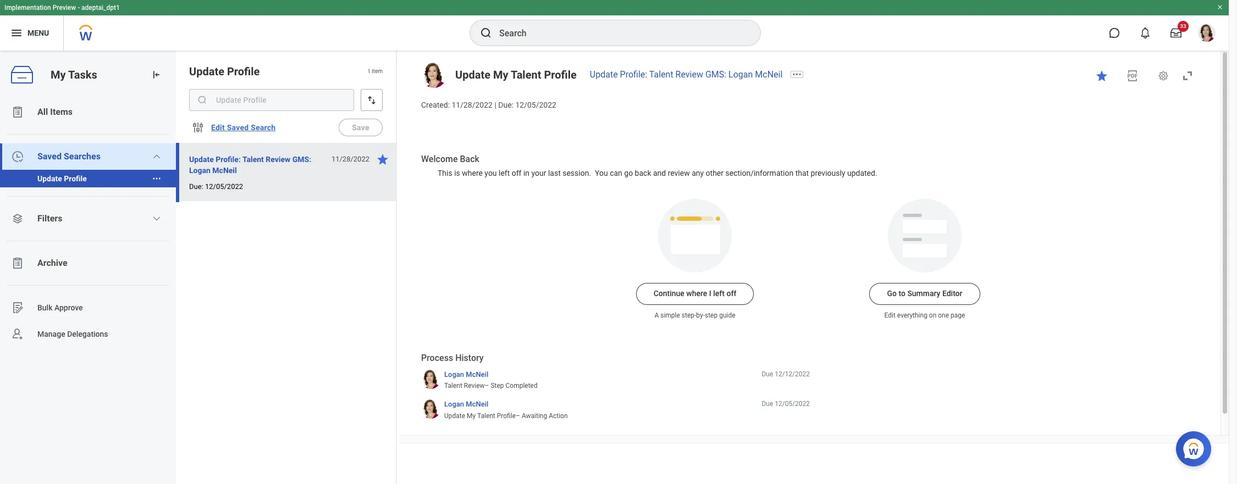 Task type: describe. For each thing, give the bounding box(es) containing it.
update profile: talent review gms: logan mcneil inside button
[[189, 155, 311, 175]]

edit saved search button
[[207, 117, 280, 139]]

none text field inside item list element
[[189, 89, 354, 111]]

0 vertical spatial profile:
[[620, 69, 647, 80]]

a simple step-by-step guide
[[655, 312, 736, 320]]

0 vertical spatial due:
[[498, 101, 514, 109]]

gms: inside update profile: talent review gms: logan mcneil
[[292, 155, 311, 164]]

process history
[[421, 353, 484, 364]]

bulk approve link
[[0, 295, 176, 321]]

everything
[[898, 312, 928, 320]]

implementation
[[4, 4, 51, 12]]

delegations
[[67, 330, 108, 339]]

session.
[[563, 169, 591, 178]]

Search Workday  search field
[[499, 21, 738, 45]]

update profile list
[[0, 170, 176, 188]]

logan mcneil button for my
[[444, 400, 489, 410]]

notifications large image
[[1140, 28, 1151, 39]]

can go
[[610, 169, 633, 178]]

due for due 12/12/2022
[[762, 371, 773, 378]]

preview
[[53, 4, 76, 12]]

menu button
[[0, 15, 63, 51]]

save
[[352, 123, 369, 132]]

menu
[[28, 28, 49, 37]]

step-
[[682, 312, 697, 320]]

left inside button
[[714, 290, 725, 298]]

user plus image
[[11, 328, 24, 341]]

transformation import image
[[151, 69, 162, 80]]

update down search workday 'search box'
[[590, 69, 618, 80]]

all
[[37, 107, 48, 117]]

your
[[532, 169, 546, 178]]

bulk approve
[[37, 303, 83, 312]]

other
[[706, 169, 724, 178]]

update inside update profile: talent review gms: logan mcneil
[[189, 155, 214, 164]]

continue
[[654, 290, 685, 298]]

review inside update profile: talent review gms: logan mcneil
[[266, 155, 291, 164]]

update profile inside button
[[37, 174, 87, 183]]

sort image
[[366, 95, 377, 106]]

1 item
[[367, 68, 383, 74]]

logan mcneil for review
[[444, 371, 489, 379]]

related actions image
[[152, 174, 162, 184]]

saved inside saved searches dropdown button
[[37, 151, 62, 162]]

by-
[[696, 312, 705, 320]]

search
[[251, 123, 276, 132]]

tasks
[[68, 68, 97, 81]]

-
[[78, 4, 80, 12]]

continue where i left off button
[[636, 283, 754, 305]]

awaiting
[[522, 412, 547, 420]]

bulk
[[37, 303, 53, 312]]

logan inside update profile: talent review gms: logan mcneil
[[189, 166, 211, 175]]

completed
[[506, 382, 538, 390]]

save button
[[339, 119, 383, 136]]

33 button
[[1164, 21, 1189, 45]]

search image
[[480, 26, 493, 40]]

and review
[[653, 169, 690, 178]]

section/information
[[726, 169, 794, 178]]

created:
[[421, 101, 450, 109]]

clipboard image for archive
[[11, 257, 24, 270]]

manage delegations link
[[0, 321, 176, 348]]

1 horizontal spatial 11/28/2022
[[452, 101, 493, 109]]

configure image
[[191, 121, 205, 134]]

employee's photo (logan mcneil) image
[[421, 63, 447, 88]]

inbox large image
[[1171, 28, 1182, 39]]

edit everything on one page
[[885, 312, 966, 320]]

edit for edit everything on one page
[[885, 312, 896, 320]]

you
[[485, 169, 497, 178]]

welcome
[[421, 154, 458, 164]]

summary
[[908, 290, 941, 298]]

back
[[460, 154, 480, 164]]

update profile button
[[0, 170, 147, 188]]

searches
[[64, 151, 101, 162]]

saved searches
[[37, 151, 101, 162]]

11/28/2022 inside item list element
[[332, 155, 370, 163]]

all items
[[37, 107, 73, 117]]

editor
[[943, 290, 963, 298]]

0 horizontal spatial my
[[51, 68, 66, 81]]

12/12/2022
[[775, 371, 810, 378]]

profile: inside update profile: talent review gms: logan mcneil
[[216, 155, 241, 164]]

created: 11/28/2022 | due: 12/05/2022
[[421, 101, 557, 109]]

go
[[887, 290, 897, 298]]

item list element
[[176, 51, 397, 485]]

where inside button
[[687, 290, 707, 298]]

perspective image
[[11, 212, 24, 226]]

update profile: talent review gms: logan mcneil button
[[189, 153, 326, 177]]

adeptai_dpt1
[[81, 4, 120, 12]]

history
[[455, 353, 484, 364]]

1 vertical spatial –
[[516, 412, 520, 420]]

continue where i left off
[[654, 290, 737, 298]]

guide
[[719, 312, 736, 320]]

step
[[491, 382, 504, 390]]

|
[[495, 101, 497, 109]]

welcome back this is where you left off in your last session.  you can go back and review any other section/information that previously updated.
[[421, 154, 878, 178]]

1
[[367, 68, 371, 74]]

updated.
[[848, 169, 878, 178]]

off inside welcome back this is where you left off in your last session.  you can go back and review any other section/information that previously updated.
[[512, 169, 522, 178]]

view printable version (pdf) image
[[1126, 69, 1140, 83]]

12/05/2022 for due 12/05/2022
[[775, 401, 810, 408]]

on
[[929, 312, 937, 320]]

0 vertical spatial gms:
[[706, 69, 727, 80]]

logan mcneil for my
[[444, 401, 489, 409]]

left inside welcome back this is where you left off in your last session.  you can go back and review any other section/information that previously updated.
[[499, 169, 510, 178]]

page
[[951, 312, 966, 320]]



Task type: vqa. For each thing, say whether or not it's contained in the screenshot.
STATUS
no



Task type: locate. For each thing, give the bounding box(es) containing it.
0 horizontal spatial update profile
[[37, 174, 87, 183]]

due for due 12/05/2022
[[762, 401, 773, 408]]

2 horizontal spatial 12/05/2022
[[775, 401, 810, 408]]

1 horizontal spatial profile:
[[620, 69, 647, 80]]

0 vertical spatial –
[[485, 382, 489, 390]]

is
[[454, 169, 460, 178]]

star image
[[376, 153, 389, 166]]

off right i at the bottom right
[[727, 290, 737, 298]]

due 12/12/2022
[[762, 371, 810, 378]]

where left i at the bottom right
[[687, 290, 707, 298]]

one
[[938, 312, 949, 320]]

12/05/2022 down update profile: talent review gms: logan mcneil button
[[205, 183, 243, 191]]

1 horizontal spatial review
[[464, 382, 485, 390]]

a
[[655, 312, 659, 320]]

archive button
[[0, 250, 176, 277]]

0 vertical spatial 12/05/2022
[[516, 101, 557, 109]]

review inside process history region
[[464, 382, 485, 390]]

filters button
[[0, 206, 176, 232]]

due: right related actions image
[[189, 183, 203, 191]]

1 horizontal spatial update profile
[[189, 65, 260, 78]]

0 horizontal spatial update profile: talent review gms: logan mcneil
[[189, 155, 311, 175]]

due 12/05/2022
[[762, 401, 810, 408]]

– left awaiting
[[516, 412, 520, 420]]

update down the "talent review – step completed"
[[444, 412, 465, 420]]

step
[[705, 312, 718, 320]]

0 vertical spatial where
[[462, 169, 483, 178]]

this
[[438, 169, 452, 178]]

in
[[524, 169, 530, 178]]

12/05/2022 inside process history region
[[775, 401, 810, 408]]

chevron down image
[[153, 152, 161, 161]]

12/05/2022 down 12/12/2022 in the right of the page
[[775, 401, 810, 408]]

1 vertical spatial profile:
[[216, 155, 241, 164]]

process history region
[[421, 353, 810, 425]]

1 vertical spatial 12/05/2022
[[205, 183, 243, 191]]

1 horizontal spatial 12/05/2022
[[516, 101, 557, 109]]

edit right configure 'icon'
[[211, 123, 225, 132]]

2 horizontal spatial review
[[676, 69, 703, 80]]

11/28/2022 left |
[[452, 101, 493, 109]]

left
[[499, 169, 510, 178], [714, 290, 725, 298]]

profile inside button
[[64, 174, 87, 183]]

due down due 12/12/2022
[[762, 401, 773, 408]]

update up due: 12/05/2022
[[189, 155, 214, 164]]

saved inside edit saved search button
[[227, 123, 249, 132]]

2 vertical spatial review
[[464, 382, 485, 390]]

0 vertical spatial off
[[512, 169, 522, 178]]

0 vertical spatial clipboard image
[[11, 106, 24, 119]]

due:
[[498, 101, 514, 109], [189, 183, 203, 191]]

approve
[[54, 303, 83, 312]]

update my talent profile
[[455, 68, 577, 81]]

12/05/2022 down update my talent profile
[[516, 101, 557, 109]]

talent review – step completed
[[444, 382, 538, 390]]

profile: down search workday 'search box'
[[620, 69, 647, 80]]

0 vertical spatial update profile: talent review gms: logan mcneil
[[590, 69, 783, 80]]

saved searches button
[[0, 144, 176, 170]]

1 horizontal spatial update profile: talent review gms: logan mcneil
[[590, 69, 783, 80]]

1 vertical spatial review
[[266, 155, 291, 164]]

logan mcneil down history
[[444, 371, 489, 379]]

1 horizontal spatial my
[[467, 412, 476, 420]]

to
[[899, 290, 906, 298]]

items
[[50, 107, 73, 117]]

logan mcneil button down history
[[444, 370, 489, 380]]

12/05/2022 for due: 12/05/2022
[[205, 183, 243, 191]]

where
[[462, 169, 483, 178], [687, 290, 707, 298]]

edit inside edit saved search button
[[211, 123, 225, 132]]

0 horizontal spatial 12/05/2022
[[205, 183, 243, 191]]

1 clipboard image from the top
[[11, 106, 24, 119]]

gms:
[[706, 69, 727, 80], [292, 155, 311, 164]]

update profile inside item list element
[[189, 65, 260, 78]]

1 vertical spatial update profile: talent review gms: logan mcneil
[[189, 155, 311, 175]]

review
[[676, 69, 703, 80], [266, 155, 291, 164], [464, 382, 485, 390]]

any
[[692, 169, 704, 178]]

profile
[[227, 65, 260, 78], [544, 68, 577, 81], [64, 174, 87, 183], [497, 412, 516, 420]]

1 vertical spatial 11/28/2022
[[332, 155, 370, 163]]

1 vertical spatial left
[[714, 290, 725, 298]]

0 vertical spatial review
[[676, 69, 703, 80]]

update down saved searches
[[37, 174, 62, 183]]

0 horizontal spatial profile:
[[216, 155, 241, 164]]

saved
[[227, 123, 249, 132], [37, 151, 62, 162]]

left right you
[[499, 169, 510, 178]]

my down the "talent review – step completed"
[[467, 412, 476, 420]]

1 horizontal spatial edit
[[885, 312, 896, 320]]

update profile
[[189, 65, 260, 78], [37, 174, 87, 183]]

edit down the go
[[885, 312, 896, 320]]

close environment banner image
[[1217, 4, 1224, 10]]

fullscreen image
[[1181, 69, 1195, 83]]

update profile down saved searches
[[37, 174, 87, 183]]

1 vertical spatial saved
[[37, 151, 62, 162]]

0 horizontal spatial saved
[[37, 151, 62, 162]]

1 due from the top
[[762, 371, 773, 378]]

gear image
[[1158, 70, 1169, 81]]

11/28/2022 left star image at the left top of the page
[[332, 155, 370, 163]]

2 vertical spatial 12/05/2022
[[775, 401, 810, 408]]

update up created: 11/28/2022 | due: 12/05/2022 on the top
[[455, 68, 491, 81]]

filters
[[37, 213, 62, 224]]

simple
[[661, 312, 680, 320]]

clipboard image
[[11, 106, 24, 119], [11, 257, 24, 270]]

11/28/2022
[[452, 101, 493, 109], [332, 155, 370, 163]]

0 vertical spatial saved
[[227, 123, 249, 132]]

–
[[485, 382, 489, 390], [516, 412, 520, 420]]

0 vertical spatial edit
[[211, 123, 225, 132]]

1 horizontal spatial off
[[727, 290, 737, 298]]

last
[[548, 169, 561, 178]]

my for update my talent profile – awaiting action
[[467, 412, 476, 420]]

1 logan mcneil from the top
[[444, 371, 489, 379]]

1 horizontal spatial due:
[[498, 101, 514, 109]]

due: 12/05/2022
[[189, 183, 243, 191]]

2 logan mcneil from the top
[[444, 401, 489, 409]]

0 vertical spatial logan mcneil
[[444, 371, 489, 379]]

clipboard image inside 'all items' button
[[11, 106, 24, 119]]

None text field
[[189, 89, 354, 111]]

clock check image
[[11, 150, 24, 163]]

1 horizontal spatial where
[[687, 290, 707, 298]]

back
[[635, 169, 651, 178]]

33
[[1180, 23, 1187, 29]]

2 logan mcneil button from the top
[[444, 400, 489, 410]]

profile inside item list element
[[227, 65, 260, 78]]

update profile up search image
[[189, 65, 260, 78]]

action
[[549, 412, 568, 420]]

that previously
[[796, 169, 846, 178]]

0 vertical spatial left
[[499, 169, 510, 178]]

0 vertical spatial logan mcneil button
[[444, 370, 489, 380]]

due: inside item list element
[[189, 183, 203, 191]]

2 clipboard image from the top
[[11, 257, 24, 270]]

edit for edit saved search
[[211, 123, 225, 132]]

off inside button
[[727, 290, 737, 298]]

where down back
[[462, 169, 483, 178]]

clipboard image left 'archive'
[[11, 257, 24, 270]]

clipboard image inside archive button
[[11, 257, 24, 270]]

0 horizontal spatial due:
[[189, 183, 203, 191]]

0 horizontal spatial off
[[512, 169, 522, 178]]

0 horizontal spatial 11/28/2022
[[332, 155, 370, 163]]

1 vertical spatial logan mcneil button
[[444, 400, 489, 410]]

edit
[[211, 123, 225, 132], [885, 312, 896, 320]]

profile inside process history region
[[497, 412, 516, 420]]

i
[[709, 290, 712, 298]]

due left 12/12/2022 in the right of the page
[[762, 371, 773, 378]]

talent inside update profile: talent review gms: logan mcneil
[[243, 155, 264, 164]]

logan mcneil
[[444, 371, 489, 379], [444, 401, 489, 409]]

my up |
[[493, 68, 509, 81]]

0 vertical spatial due
[[762, 371, 773, 378]]

go to summary editor
[[887, 290, 963, 298]]

due: right |
[[498, 101, 514, 109]]

1 vertical spatial due:
[[189, 183, 203, 191]]

1 vertical spatial logan mcneil
[[444, 401, 489, 409]]

0 vertical spatial update profile
[[189, 65, 260, 78]]

chevron down image
[[153, 215, 161, 223]]

1 horizontal spatial saved
[[227, 123, 249, 132]]

search image
[[197, 95, 208, 106]]

all items button
[[0, 99, 176, 125]]

manage
[[37, 330, 65, 339]]

implementation preview -   adeptai_dpt1
[[4, 4, 120, 12]]

talent
[[511, 68, 541, 81], [649, 69, 674, 80], [243, 155, 264, 164], [444, 382, 462, 390], [477, 412, 495, 420]]

list containing all items
[[0, 99, 176, 348]]

– left step
[[485, 382, 489, 390]]

update my talent profile – awaiting action
[[444, 412, 568, 420]]

1 vertical spatial where
[[687, 290, 707, 298]]

my for update my talent profile
[[493, 68, 509, 81]]

1 logan mcneil button from the top
[[444, 370, 489, 380]]

rename image
[[11, 301, 24, 315]]

saved left search
[[227, 123, 249, 132]]

logan mcneil button for review
[[444, 370, 489, 380]]

my tasks
[[51, 68, 97, 81]]

off left in
[[512, 169, 522, 178]]

star image
[[1096, 69, 1109, 83]]

saved right clock check image
[[37, 151, 62, 162]]

archive
[[37, 258, 67, 268]]

1 vertical spatial off
[[727, 290, 737, 298]]

menu banner
[[0, 0, 1229, 51]]

where inside welcome back this is where you left off in your last session.  you can go back and review any other section/information that previously updated.
[[462, 169, 483, 178]]

0 horizontal spatial –
[[485, 382, 489, 390]]

edit saved search
[[211, 123, 276, 132]]

logan mcneil button down the "talent review – step completed"
[[444, 400, 489, 410]]

my inside process history region
[[467, 412, 476, 420]]

0 horizontal spatial gms:
[[292, 155, 311, 164]]

update inside 'update profile' button
[[37, 174, 62, 183]]

my left tasks
[[51, 68, 66, 81]]

profile: up due: 12/05/2022
[[216, 155, 241, 164]]

left right i at the bottom right
[[714, 290, 725, 298]]

update up search image
[[189, 65, 224, 78]]

go to summary editor button
[[870, 283, 980, 305]]

1 vertical spatial gms:
[[292, 155, 311, 164]]

manage delegations
[[37, 330, 108, 339]]

mcneil
[[755, 69, 783, 80], [212, 166, 237, 175], [466, 371, 489, 379], [466, 401, 489, 409]]

process
[[421, 353, 453, 364]]

0 horizontal spatial where
[[462, 169, 483, 178]]

1 vertical spatial clipboard image
[[11, 257, 24, 270]]

justify image
[[10, 26, 23, 40]]

my tasks element
[[0, 51, 176, 485]]

profile:
[[620, 69, 647, 80], [216, 155, 241, 164]]

1 vertical spatial due
[[762, 401, 773, 408]]

1 vertical spatial edit
[[885, 312, 896, 320]]

2 due from the top
[[762, 401, 773, 408]]

clipboard image for all items
[[11, 106, 24, 119]]

clipboard image left all
[[11, 106, 24, 119]]

0 horizontal spatial edit
[[211, 123, 225, 132]]

2 horizontal spatial my
[[493, 68, 509, 81]]

logan mcneil down the "talent review – step completed"
[[444, 401, 489, 409]]

update profile: talent review gms: logan mcneil
[[590, 69, 783, 80], [189, 155, 311, 175]]

1 horizontal spatial –
[[516, 412, 520, 420]]

mcneil inside update profile: talent review gms: logan mcneil
[[212, 166, 237, 175]]

update inside process history region
[[444, 412, 465, 420]]

due
[[762, 371, 773, 378], [762, 401, 773, 408]]

12/05/2022 inside item list element
[[205, 183, 243, 191]]

list
[[0, 99, 176, 348]]

logan
[[729, 69, 753, 80], [189, 166, 211, 175], [444, 371, 464, 379], [444, 401, 464, 409]]

0 horizontal spatial review
[[266, 155, 291, 164]]

1 horizontal spatial left
[[714, 290, 725, 298]]

0 horizontal spatial left
[[499, 169, 510, 178]]

1 horizontal spatial gms:
[[706, 69, 727, 80]]

profile logan mcneil image
[[1198, 24, 1216, 44]]

0 vertical spatial 11/28/2022
[[452, 101, 493, 109]]

1 vertical spatial update profile
[[37, 174, 87, 183]]

item
[[372, 68, 383, 74]]

update profile: talent review gms: logan mcneil link
[[590, 69, 783, 80]]



